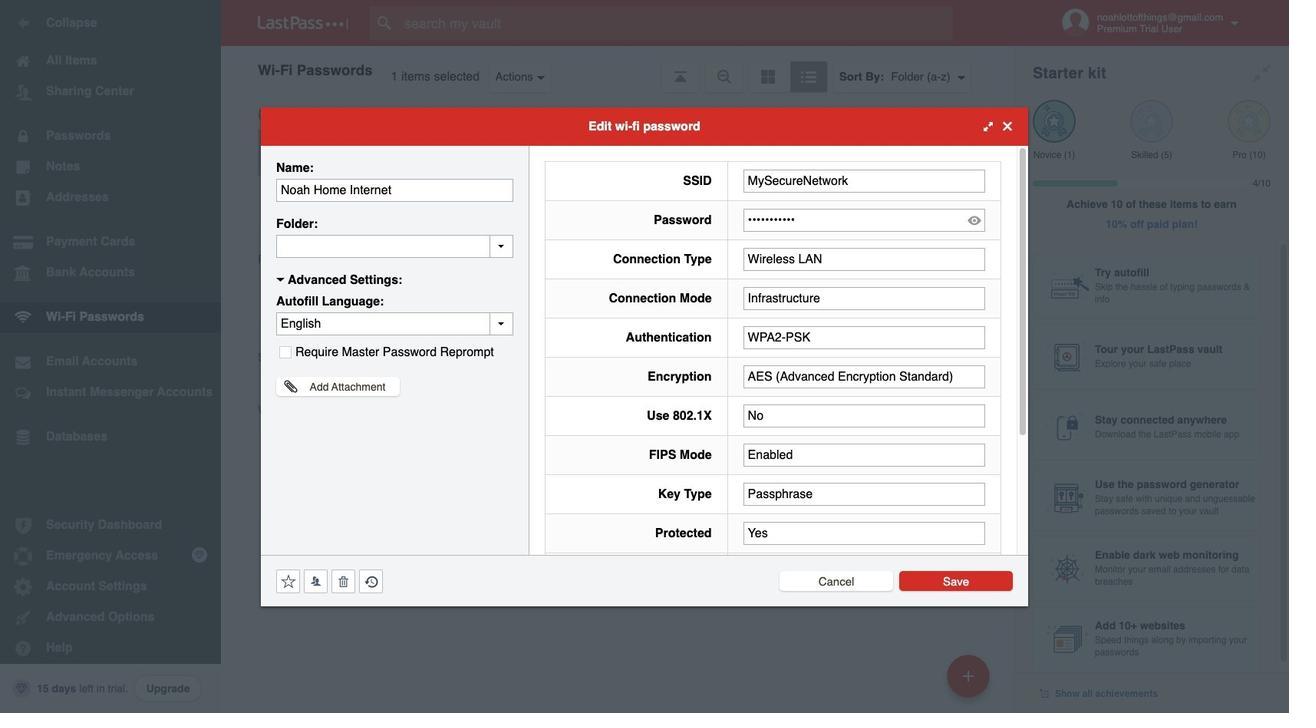 Task type: describe. For each thing, give the bounding box(es) containing it.
search my vault text field
[[370, 6, 984, 40]]

main navigation navigation
[[0, 0, 221, 713]]

lastpass image
[[258, 16, 349, 30]]

new item navigation
[[942, 650, 1000, 713]]



Task type: vqa. For each thing, say whether or not it's contained in the screenshot.
LastPass image
yes



Task type: locate. For each thing, give the bounding box(es) containing it.
None text field
[[744, 169, 986, 192], [276, 179, 514, 202], [744, 248, 986, 271], [744, 287, 986, 310], [744, 326, 986, 349], [744, 365, 986, 388], [744, 404, 986, 427], [744, 443, 986, 466], [744, 483, 986, 506], [744, 169, 986, 192], [276, 179, 514, 202], [744, 248, 986, 271], [744, 287, 986, 310], [744, 326, 986, 349], [744, 365, 986, 388], [744, 404, 986, 427], [744, 443, 986, 466], [744, 483, 986, 506]]

None text field
[[276, 235, 514, 258], [744, 522, 986, 545], [276, 235, 514, 258], [744, 522, 986, 545]]

None password field
[[744, 208, 986, 231]]

new item image
[[964, 671, 974, 681]]

dialog
[[261, 107, 1029, 704]]

Search search field
[[370, 6, 984, 40]]

vault options navigation
[[221, 46, 1015, 92]]



